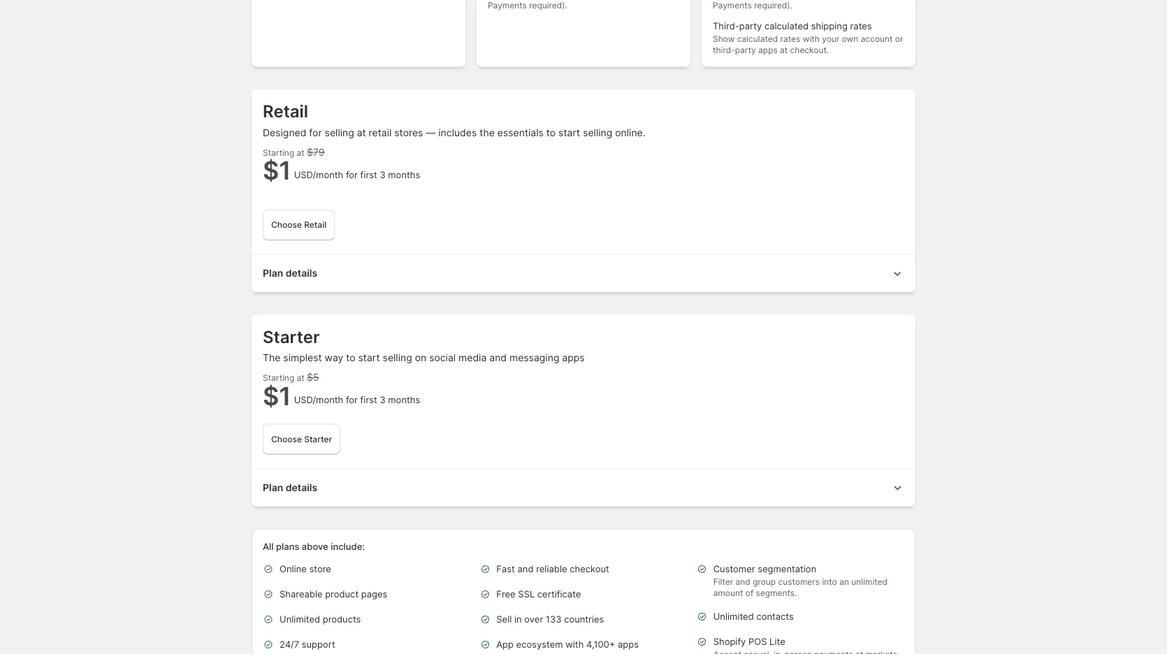 Task type: vqa. For each thing, say whether or not it's contained in the screenshot.
Paragraph
no



Task type: locate. For each thing, give the bounding box(es) containing it.
2 usd/month from the top
[[294, 395, 344, 406]]

0 vertical spatial usd/month
[[294, 169, 344, 180]]

plan details button for selling
[[252, 255, 916, 292]]

months for $79
[[388, 169, 420, 180]]

1 vertical spatial $1
[[263, 381, 291, 411]]

apps left checkout.
[[759, 45, 778, 55]]

0 vertical spatial rates
[[851, 21, 872, 31]]

0 horizontal spatial apps
[[562, 352, 585, 364]]

months
[[388, 169, 420, 180], [388, 395, 420, 406]]

1 plan details from the top
[[263, 267, 318, 279]]

1 horizontal spatial unlimited
[[714, 611, 754, 622]]

starting
[[263, 148, 295, 158], [263, 373, 295, 383]]

3 inside starting at $5 $1 usd/month for first 3 months
[[380, 395, 386, 406]]

stores
[[395, 127, 423, 138]]

2 vertical spatial and
[[736, 577, 751, 587]]

1 $1 from the top
[[263, 155, 291, 186]]

starting inside starting at $5 $1 usd/month for first 3 months
[[263, 373, 295, 383]]

support
[[302, 639, 335, 650]]

1 vertical spatial start
[[358, 352, 380, 364]]

0 vertical spatial apps
[[759, 45, 778, 55]]

designed
[[263, 127, 307, 138]]

first for $5
[[361, 395, 377, 406]]

1 vertical spatial for
[[346, 169, 358, 180]]

2 details from the top
[[286, 482, 318, 494]]

1 months from the top
[[388, 169, 420, 180]]

1 vertical spatial plan details button
[[252, 469, 916, 507]]

0 vertical spatial choose
[[271, 220, 302, 230]]

0 vertical spatial with
[[803, 34, 820, 44]]

months down stores
[[388, 169, 420, 180]]

filter
[[714, 577, 734, 587]]

sell
[[497, 614, 512, 625]]

1 vertical spatial plan
[[263, 482, 283, 494]]

$1 down "the" on the left bottom of the page
[[263, 381, 291, 411]]

segments.
[[756, 588, 797, 598]]

unlimited
[[714, 611, 754, 622], [280, 614, 320, 625]]

2 plan details button from the top
[[252, 469, 916, 507]]

1 horizontal spatial start
[[559, 127, 581, 138]]

plan details down choose starter link
[[263, 482, 318, 494]]

for for $79
[[346, 169, 358, 180]]

to inside retail designed for selling at retail stores — includes the essentials to start selling online.
[[547, 127, 556, 138]]

amount
[[714, 588, 744, 598]]

first inside the starting at $79 $1 usd/month for first 3 months
[[361, 169, 377, 180]]

plan down choose starter link
[[263, 482, 283, 494]]

retail designed for selling at retail stores — includes the essentials to start selling online.
[[263, 101, 646, 138]]

usd/month down $5
[[294, 395, 344, 406]]

details
[[286, 267, 318, 279], [286, 482, 318, 494]]

apps right the messaging
[[562, 352, 585, 364]]

2 horizontal spatial selling
[[583, 127, 613, 138]]

0 vertical spatial retail
[[263, 101, 308, 122]]

2 $1 from the top
[[263, 381, 291, 411]]

unlimited
[[852, 577, 888, 587]]

account
[[861, 34, 893, 44]]

0 vertical spatial months
[[388, 169, 420, 180]]

0 vertical spatial plan
[[263, 267, 283, 279]]

selling up "$79"
[[325, 127, 354, 138]]

at left checkout.
[[780, 45, 788, 55]]

starting down "the" on the left bottom of the page
[[263, 373, 295, 383]]

plan details
[[263, 267, 318, 279], [263, 482, 318, 494]]

checkout.
[[791, 45, 829, 55]]

1 horizontal spatial apps
[[618, 639, 639, 650]]

apps right "4,100+"
[[618, 639, 639, 650]]

starting for $5
[[263, 373, 295, 383]]

1 horizontal spatial with
[[803, 34, 820, 44]]

apps inside starter the simplest way to start selling on social media and messaging apps
[[562, 352, 585, 364]]

at left $5
[[297, 373, 305, 383]]

0 vertical spatial for
[[309, 127, 322, 138]]

$79
[[307, 146, 325, 158]]

and
[[490, 352, 507, 364], [518, 564, 534, 575], [736, 577, 751, 587]]

2 plan from the top
[[263, 482, 283, 494]]

retail up designed
[[263, 101, 308, 122]]

unlimited down amount
[[714, 611, 754, 622]]

1 plan details button from the top
[[252, 255, 916, 292]]

customers
[[779, 577, 820, 587]]

retail inside retail designed for selling at retail stores — includes the essentials to start selling online.
[[263, 101, 308, 122]]

$1 inside starting at $5 $1 usd/month for first 3 months
[[263, 381, 291, 411]]

calculated right show
[[738, 34, 778, 44]]

0 vertical spatial start
[[559, 127, 581, 138]]

contacts
[[757, 611, 794, 622]]

apps inside third-party calculated shipping rates show calculated rates with your own account or third-party apps at checkout.
[[759, 45, 778, 55]]

selling left online.
[[583, 127, 613, 138]]

messaging
[[510, 352, 560, 364]]

$1 down designed
[[263, 155, 291, 186]]

plan details button for $1
[[252, 469, 916, 507]]

$1 inside the starting at $79 $1 usd/month for first 3 months
[[263, 155, 291, 186]]

start inside starter the simplest way to start selling on social media and messaging apps
[[358, 352, 380, 364]]

usd/month down "$79"
[[294, 169, 344, 180]]

fast and reliable checkout
[[497, 564, 610, 575]]

usd/month
[[294, 169, 344, 180], [294, 395, 344, 406]]

apps
[[759, 45, 778, 55], [562, 352, 585, 364], [618, 639, 639, 650]]

0 horizontal spatial selling
[[325, 127, 354, 138]]

start right essentials
[[559, 127, 581, 138]]

1 vertical spatial retail
[[304, 220, 327, 230]]

for for $5
[[346, 395, 358, 406]]

2 3 from the top
[[380, 395, 386, 406]]

retail inside the choose retail link
[[304, 220, 327, 230]]

3 for $5
[[380, 395, 386, 406]]

2 months from the top
[[388, 395, 420, 406]]

choose starter
[[271, 434, 332, 444]]

rates up own
[[851, 21, 872, 31]]

3 inside the starting at $79 $1 usd/month for first 3 months
[[380, 169, 386, 180]]

3 down retail
[[380, 169, 386, 180]]

1 vertical spatial details
[[286, 482, 318, 494]]

at
[[780, 45, 788, 55], [357, 127, 366, 138], [297, 148, 305, 158], [297, 373, 305, 383]]

reliable
[[536, 564, 567, 575]]

first inside starting at $5 $1 usd/month for first 3 months
[[361, 395, 377, 406]]

2 vertical spatial for
[[346, 395, 358, 406]]

0 vertical spatial starter
[[263, 327, 320, 347]]

0 horizontal spatial unlimited
[[280, 614, 320, 625]]

of
[[746, 588, 754, 598]]

plan details button
[[252, 255, 916, 292], [252, 469, 916, 507]]

0 vertical spatial first
[[361, 169, 377, 180]]

0 horizontal spatial with
[[566, 639, 584, 650]]

months inside the starting at $79 $1 usd/month for first 3 months
[[388, 169, 420, 180]]

and right media
[[490, 352, 507, 364]]

usd/month inside the starting at $79 $1 usd/month for first 3 months
[[294, 169, 344, 180]]

1 vertical spatial 3
[[380, 395, 386, 406]]

starting at $79 $1 usd/month for first 3 months
[[263, 146, 420, 186]]

at left retail
[[357, 127, 366, 138]]

1 starting from the top
[[263, 148, 295, 158]]

selling left on
[[383, 352, 412, 364]]

plan down the choose retail link
[[263, 267, 283, 279]]

unlimited for unlimited products
[[280, 614, 320, 625]]

0 vertical spatial to
[[547, 127, 556, 138]]

1 vertical spatial first
[[361, 395, 377, 406]]

1 vertical spatial calculated
[[738, 34, 778, 44]]

start
[[559, 127, 581, 138], [358, 352, 380, 364]]

months for $5
[[388, 395, 420, 406]]

start right way
[[358, 352, 380, 364]]

starter up simplest
[[263, 327, 320, 347]]

2 first from the top
[[361, 395, 377, 406]]

1 vertical spatial to
[[346, 352, 356, 364]]

lite
[[770, 637, 786, 647]]

2 horizontal spatial and
[[736, 577, 751, 587]]

plan for $1
[[263, 482, 283, 494]]

unlimited down shareable
[[280, 614, 320, 625]]

details down the choose retail link
[[286, 267, 318, 279]]

start inside retail designed for selling at retail stores — includes the essentials to start selling online.
[[559, 127, 581, 138]]

plan details down the choose retail link
[[263, 267, 318, 279]]

calculated up checkout.
[[765, 21, 809, 31]]

1 first from the top
[[361, 169, 377, 180]]

1 vertical spatial choose
[[271, 434, 302, 444]]

choose
[[271, 220, 302, 230], [271, 434, 302, 444]]

third-
[[713, 45, 735, 55]]

3
[[380, 169, 386, 180], [380, 395, 386, 406]]

2 vertical spatial apps
[[618, 639, 639, 650]]

to right essentials
[[547, 127, 556, 138]]

and right fast
[[518, 564, 534, 575]]

1 3 from the top
[[380, 169, 386, 180]]

over
[[525, 614, 543, 625]]

1 vertical spatial starting
[[263, 373, 295, 383]]

for inside retail designed for selling at retail stores — includes the essentials to start selling online.
[[309, 127, 322, 138]]

1 vertical spatial months
[[388, 395, 420, 406]]

months down on
[[388, 395, 420, 406]]

1 vertical spatial with
[[566, 639, 584, 650]]

for inside starting at $5 $1 usd/month for first 3 months
[[346, 395, 358, 406]]

the
[[263, 352, 281, 364]]

rates up checkout.
[[781, 34, 801, 44]]

for inside the starting at $79 $1 usd/month for first 3 months
[[346, 169, 358, 180]]

2 starting from the top
[[263, 373, 295, 383]]

and up of
[[736, 577, 751, 587]]

retail down the starting at $79 $1 usd/month for first 3 months
[[304, 220, 327, 230]]

0 horizontal spatial to
[[346, 352, 356, 364]]

essentials
[[498, 127, 544, 138]]

details down choose starter link
[[286, 482, 318, 494]]

starter down starting at $5 $1 usd/month for first 3 months
[[304, 434, 332, 444]]

customer segmentation filter and group customers into an unlimited amount of segments.
[[714, 564, 888, 598]]

24/7
[[280, 639, 299, 650]]

usd/month for $79
[[294, 169, 344, 180]]

1 horizontal spatial selling
[[383, 352, 412, 364]]

party
[[740, 21, 762, 31], [735, 45, 756, 55]]

calculated
[[765, 21, 809, 31], [738, 34, 778, 44]]

2 horizontal spatial apps
[[759, 45, 778, 55]]

certificate
[[538, 589, 581, 600]]

$1
[[263, 155, 291, 186], [263, 381, 291, 411]]

for
[[309, 127, 322, 138], [346, 169, 358, 180], [346, 395, 358, 406]]

1 details from the top
[[286, 267, 318, 279]]

2 plan details from the top
[[263, 482, 318, 494]]

3 down starter the simplest way to start selling on social media and messaging apps
[[380, 395, 386, 406]]

starting inside the starting at $79 $1 usd/month for first 3 months
[[263, 148, 295, 158]]

rates
[[851, 21, 872, 31], [781, 34, 801, 44]]

0 vertical spatial details
[[286, 267, 318, 279]]

0 vertical spatial 3
[[380, 169, 386, 180]]

1 choose from the top
[[271, 220, 302, 230]]

pos
[[749, 637, 767, 647]]

months inside starting at $5 $1 usd/month for first 3 months
[[388, 395, 420, 406]]

2 choose from the top
[[271, 434, 302, 444]]

to right way
[[346, 352, 356, 364]]

to inside starter the simplest way to start selling on social media and messaging apps
[[346, 352, 356, 364]]

choose retail
[[271, 220, 327, 230]]

1 vertical spatial starter
[[304, 434, 332, 444]]

usd/month inside starting at $5 $1 usd/month for first 3 months
[[294, 395, 344, 406]]

own
[[842, 34, 859, 44]]

0 vertical spatial plan details
[[263, 267, 318, 279]]

0 horizontal spatial and
[[490, 352, 507, 364]]

segmentation
[[758, 564, 817, 575]]

starter
[[263, 327, 320, 347], [304, 434, 332, 444]]

with up checkout.
[[803, 34, 820, 44]]

0 vertical spatial $1
[[263, 155, 291, 186]]

shopify pos lite
[[714, 637, 786, 647]]

0 vertical spatial calculated
[[765, 21, 809, 31]]

with left "4,100+"
[[566, 639, 584, 650]]

third-
[[713, 21, 740, 31]]

1 horizontal spatial and
[[518, 564, 534, 575]]

24/7 support
[[280, 639, 335, 650]]

starting for $79
[[263, 148, 295, 158]]

selling
[[325, 127, 354, 138], [583, 127, 613, 138], [383, 352, 412, 364]]

plan
[[263, 267, 283, 279], [263, 482, 283, 494]]

0 vertical spatial starting
[[263, 148, 295, 158]]

starter the simplest way to start selling on social media and messaging apps
[[263, 327, 585, 364]]

1 plan from the top
[[263, 267, 283, 279]]

0 vertical spatial and
[[490, 352, 507, 364]]

above
[[302, 542, 328, 552]]

0 vertical spatial plan details button
[[252, 255, 916, 292]]

3 for $79
[[380, 169, 386, 180]]

retail
[[263, 101, 308, 122], [304, 220, 327, 230]]

in
[[515, 614, 522, 625]]

1 vertical spatial usd/month
[[294, 395, 344, 406]]

1 vertical spatial plan details
[[263, 482, 318, 494]]

at left "$79"
[[297, 148, 305, 158]]

first
[[361, 169, 377, 180], [361, 395, 377, 406]]

starting down designed
[[263, 148, 295, 158]]

1 usd/month from the top
[[294, 169, 344, 180]]

choose starter link
[[263, 424, 341, 455]]

1 horizontal spatial to
[[547, 127, 556, 138]]

1 vertical spatial apps
[[562, 352, 585, 364]]

selling inside starter the simplest way to start selling on social media and messaging apps
[[383, 352, 412, 364]]

0 horizontal spatial rates
[[781, 34, 801, 44]]

0 horizontal spatial start
[[358, 352, 380, 364]]



Task type: describe. For each thing, give the bounding box(es) containing it.
plan for selling
[[263, 267, 283, 279]]

choose retail link
[[263, 210, 335, 241]]

details for $1
[[286, 482, 318, 494]]

shopify
[[714, 637, 746, 647]]

—
[[426, 127, 436, 138]]

all plans above include:
[[263, 542, 365, 552]]

shareable product pages
[[280, 589, 388, 600]]

at inside third-party calculated shipping rates show calculated rates with your own account or third-party apps at checkout.
[[780, 45, 788, 55]]

checkout
[[570, 564, 610, 575]]

at inside retail designed for selling at retail stores — includes the essentials to start selling online.
[[357, 127, 366, 138]]

1 vertical spatial party
[[735, 45, 756, 55]]

starting at $5 $1 usd/month for first 3 months
[[263, 372, 420, 411]]

plan details for $1
[[263, 482, 318, 494]]

details for selling
[[286, 267, 318, 279]]

an
[[840, 577, 850, 587]]

shareable
[[280, 589, 323, 600]]

and inside 'customer segmentation filter and group customers into an unlimited amount of segments.'
[[736, 577, 751, 587]]

plan details for selling
[[263, 267, 318, 279]]

show
[[713, 34, 735, 44]]

include:
[[331, 542, 365, 552]]

$1 for $79
[[263, 155, 291, 186]]

online.
[[615, 127, 646, 138]]

online
[[280, 564, 307, 575]]

the
[[480, 127, 495, 138]]

4,100+
[[587, 639, 616, 650]]

third-party calculated shipping rates list
[[713, 0, 905, 56]]

free
[[497, 589, 516, 600]]

$5
[[307, 372, 319, 384]]

and inside starter the simplest way to start selling on social media and messaging apps
[[490, 352, 507, 364]]

free ssl certificate
[[497, 589, 581, 600]]

app ecosystem with 4,100+ apps
[[497, 639, 639, 650]]

way
[[325, 352, 344, 364]]

unlimited for unlimited contacts
[[714, 611, 754, 622]]

simplest
[[283, 352, 322, 364]]

customer
[[714, 564, 756, 575]]

usd/month for $5
[[294, 395, 344, 406]]

includes
[[439, 127, 477, 138]]

ecosystem
[[516, 639, 563, 650]]

on
[[415, 352, 427, 364]]

1 horizontal spatial rates
[[851, 21, 872, 31]]

at inside starting at $5 $1 usd/month for first 3 months
[[297, 373, 305, 383]]

store
[[309, 564, 331, 575]]

online store
[[280, 564, 331, 575]]

products
[[323, 614, 361, 625]]

or
[[896, 34, 904, 44]]

countries
[[564, 614, 604, 625]]

choose for choose retail
[[271, 220, 302, 230]]

app
[[497, 639, 514, 650]]

starter inside starter the simplest way to start selling on social media and messaging apps
[[263, 327, 320, 347]]

unlimited contacts
[[714, 611, 794, 622]]

unlimited products
[[280, 614, 361, 625]]

at inside the starting at $79 $1 usd/month for first 3 months
[[297, 148, 305, 158]]

third-party calculated shipping rates show calculated rates with your own account or third-party apps at checkout.
[[713, 21, 904, 55]]

your
[[822, 34, 840, 44]]

product
[[325, 589, 359, 600]]

into
[[823, 577, 838, 587]]

ssl
[[518, 589, 535, 600]]

with inside third-party calculated shipping rates show calculated rates with your own account or third-party apps at checkout.
[[803, 34, 820, 44]]

choose for choose starter
[[271, 434, 302, 444]]

shipping
[[812, 21, 848, 31]]

fast
[[497, 564, 515, 575]]

1 vertical spatial rates
[[781, 34, 801, 44]]

pages
[[361, 589, 388, 600]]

1 vertical spatial and
[[518, 564, 534, 575]]

all
[[263, 542, 274, 552]]

media
[[459, 352, 487, 364]]

retail
[[369, 127, 392, 138]]

$1 for $5
[[263, 381, 291, 411]]

plans
[[276, 542, 300, 552]]

social
[[429, 352, 456, 364]]

sell in over 133 countries
[[497, 614, 604, 625]]

group
[[753, 577, 776, 587]]

0 vertical spatial party
[[740, 21, 762, 31]]

first for $79
[[361, 169, 377, 180]]

133
[[546, 614, 562, 625]]



